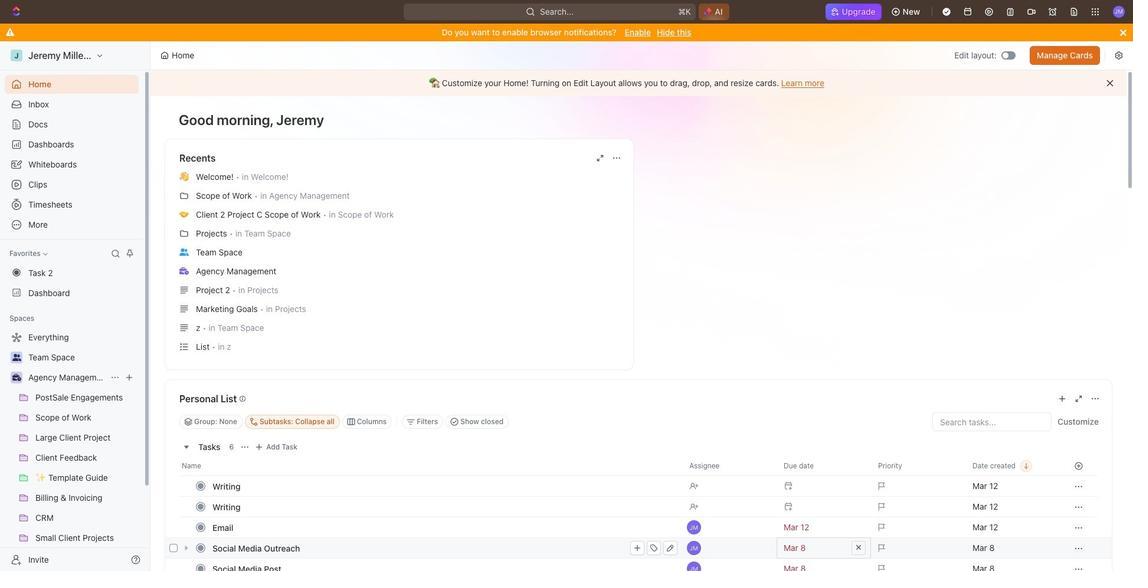Task type: locate. For each thing, give the bounding box(es) containing it.
0 horizontal spatial business time image
[[12, 374, 21, 381]]

1 vertical spatial user group image
[[12, 354, 21, 361]]

Search tasks... text field
[[933, 413, 1051, 431]]

1 vertical spatial business time image
[[12, 374, 21, 381]]

user group image inside sidebar navigation
[[12, 354, 21, 361]]

tree inside sidebar navigation
[[5, 328, 139, 571]]

business time image inside "tree"
[[12, 374, 21, 381]]

1 horizontal spatial business time image
[[179, 267, 189, 275]]

sidebar navigation
[[0, 41, 153, 571]]

business time image
[[179, 267, 189, 275], [12, 374, 21, 381]]

jeremy miller's workspace, , element
[[11, 50, 22, 61]]

user group image
[[179, 248, 189, 256], [12, 354, 21, 361]]

alert
[[151, 70, 1127, 96]]

0 vertical spatial user group image
[[179, 248, 189, 256]]

tree
[[5, 328, 139, 571]]

0 vertical spatial business time image
[[179, 267, 189, 275]]

1 horizontal spatial user group image
[[179, 248, 189, 256]]

0 horizontal spatial user group image
[[12, 354, 21, 361]]



Task type: vqa. For each thing, say whether or not it's contained in the screenshot.
tree
yes



